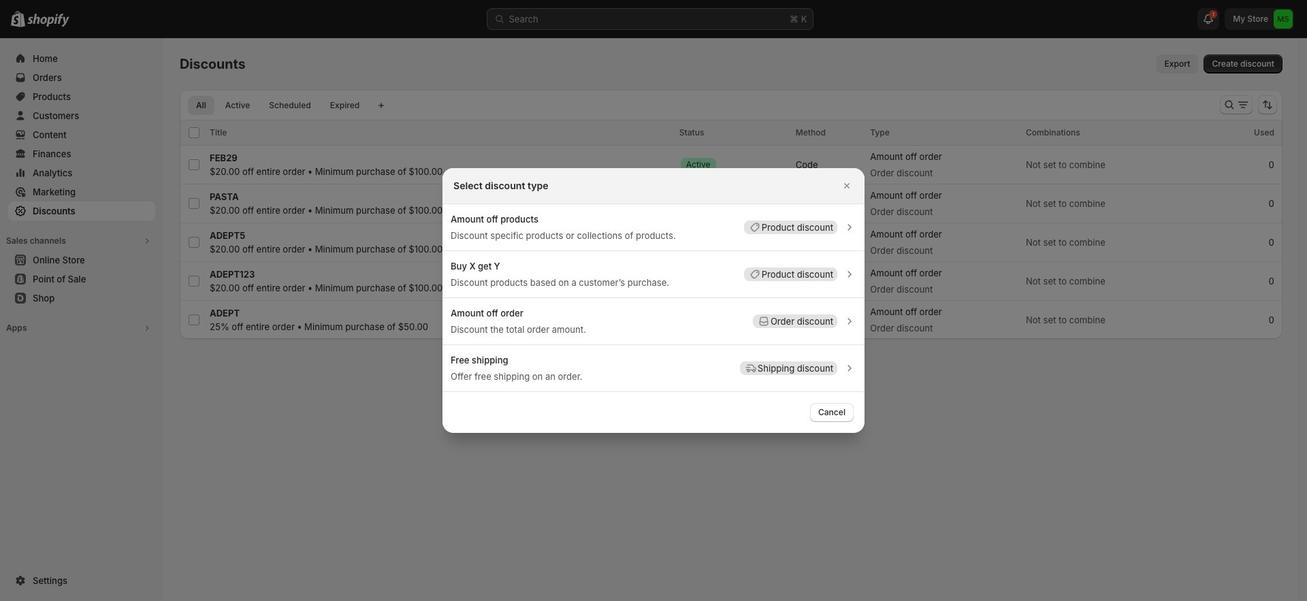 Task type: describe. For each thing, give the bounding box(es) containing it.
shopify image
[[27, 14, 69, 27]]



Task type: vqa. For each thing, say whether or not it's contained in the screenshot.
25–Nov corresponding to Average order value
no



Task type: locate. For each thing, give the bounding box(es) containing it.
dialog
[[0, 168, 1307, 433]]

tab list
[[185, 95, 371, 115]]



